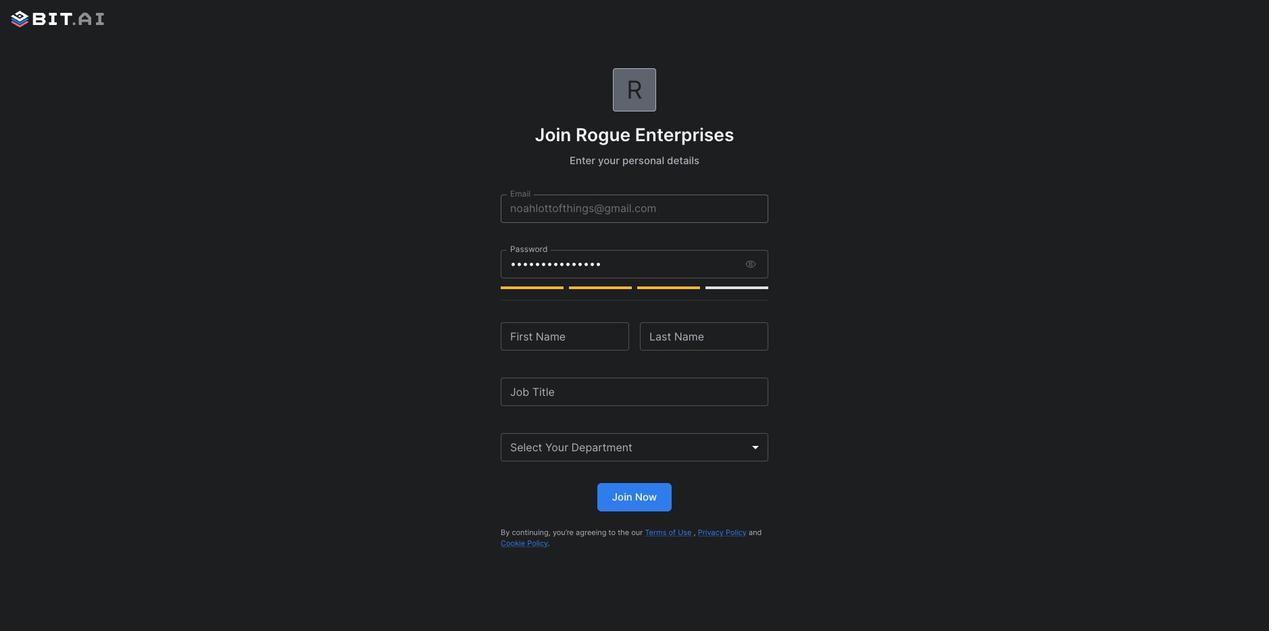 Task type: vqa. For each thing, say whether or not it's contained in the screenshot.
your
yes



Task type: describe. For each thing, give the bounding box(es) containing it.
enter
[[570, 154, 595, 167]]

password
[[510, 244, 548, 254]]

the
[[618, 528, 629, 537]]

enter your personal details
[[570, 154, 699, 167]]

4 progress bar from the left
[[706, 287, 768, 289]]

your
[[598, 154, 620, 167]]

2 progress bar from the left
[[569, 287, 632, 289]]

John text field
[[501, 322, 629, 351]]

you're
[[553, 528, 574, 537]]

continuing,
[[512, 528, 551, 537]]

.
[[548, 538, 550, 548]]

join now button
[[597, 483, 672, 512]]

join for join now
[[612, 491, 632, 503]]

Email text field
[[501, 195, 768, 223]]

by continuing, you're agreeing to the our terms of use , privacy policy and cookie policy .
[[501, 528, 762, 548]]

rogue
[[576, 124, 631, 145]]

personal
[[622, 154, 664, 167]]

of
[[669, 528, 676, 537]]

CEO text field
[[501, 378, 768, 406]]



Task type: locate. For each thing, give the bounding box(es) containing it.
3 progress bar from the left
[[637, 287, 700, 289]]

email
[[510, 188, 531, 199]]

Password password field
[[501, 250, 737, 278]]

join inside button
[[612, 491, 632, 503]]

Doe text field
[[640, 322, 768, 351]]

privacy
[[698, 528, 724, 537]]

our
[[631, 528, 643, 537]]

to
[[609, 528, 616, 537]]

policy
[[726, 528, 747, 537], [527, 538, 548, 548]]

by
[[501, 528, 510, 537]]

1 progress bar from the left
[[501, 287, 564, 289]]

details
[[667, 154, 699, 167]]

join for join rogue enterprises
[[535, 124, 571, 145]]

cookie policy link
[[501, 538, 548, 548]]

join
[[535, 124, 571, 145], [612, 491, 632, 503]]

terms of use link
[[645, 528, 692, 537]]

enterprises
[[635, 124, 734, 145]]

agreeing
[[576, 528, 607, 537]]

progress bar
[[501, 287, 564, 289], [569, 287, 632, 289], [637, 287, 700, 289], [706, 287, 768, 289]]

0 vertical spatial policy
[[726, 528, 747, 537]]

0 horizontal spatial join
[[535, 124, 571, 145]]

policy left and
[[726, 528, 747, 537]]

join up enter
[[535, 124, 571, 145]]

and
[[749, 528, 762, 537]]

None field
[[501, 433, 768, 462]]

1 vertical spatial policy
[[527, 538, 548, 548]]

cookie
[[501, 538, 525, 548]]

terms
[[645, 528, 667, 537]]

now
[[635, 491, 657, 503]]

join rogue enterprises
[[535, 124, 734, 145]]

1 horizontal spatial policy
[[726, 528, 747, 537]]

join left the now
[[612, 491, 632, 503]]

r
[[627, 75, 642, 104]]

1 vertical spatial join
[[612, 491, 632, 503]]

use
[[678, 528, 692, 537]]

join now
[[612, 491, 657, 503]]

policy down continuing, at the bottom of page
[[527, 538, 548, 548]]

,
[[694, 528, 696, 537]]

0 horizontal spatial policy
[[527, 538, 548, 548]]

0 vertical spatial join
[[535, 124, 571, 145]]

1 horizontal spatial join
[[612, 491, 632, 503]]

privacy policy link
[[698, 528, 747, 537]]



